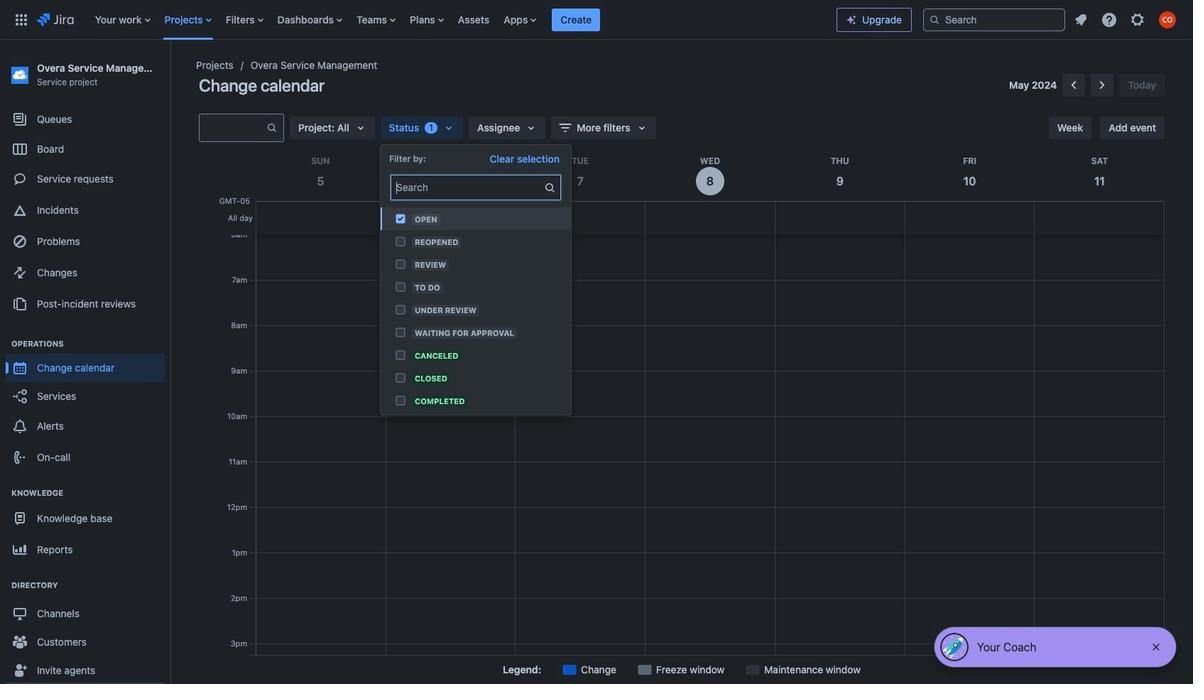 Task type: locate. For each thing, give the bounding box(es) containing it.
None search field
[[923, 8, 1066, 31]]

banner
[[0, 0, 1193, 40]]

0 vertical spatial heading
[[6, 338, 165, 349]]

1 horizontal spatial list
[[1068, 7, 1185, 32]]

sidebar navigation image
[[155, 57, 186, 85]]

Search field
[[923, 8, 1066, 31]]

next week image
[[1094, 77, 1111, 94]]

list
[[88, 0, 837, 39], [1068, 7, 1185, 32]]

2 row from the top
[[199, 201, 1164, 235]]

3 heading from the top
[[6, 580, 165, 591]]

grid
[[199, 153, 1165, 666]]

row
[[199, 153, 1165, 201], [199, 201, 1164, 235]]

group
[[6, 99, 165, 324]]

1 heading from the top
[[6, 338, 165, 349]]

row group
[[199, 201, 1165, 666]]

2 heading from the top
[[6, 487, 165, 499]]

heading for directory group
[[6, 580, 165, 591]]

Search for statuses text field
[[396, 180, 399, 195]]

2 vertical spatial heading
[[6, 580, 165, 591]]

previous week image
[[1066, 77, 1083, 94]]

jira image
[[37, 11, 74, 28], [37, 11, 74, 28]]

1 vertical spatial heading
[[6, 487, 165, 499]]

list item
[[552, 0, 601, 39]]

directory group
[[6, 565, 165, 684]]

appswitcher icon image
[[13, 11, 30, 28]]

your profile and settings image
[[1159, 11, 1176, 28]]

operations group
[[6, 324, 165, 477]]

heading
[[6, 338, 165, 349], [6, 487, 165, 499], [6, 580, 165, 591]]



Task type: describe. For each thing, give the bounding box(es) containing it.
heading for knowledge "group"
[[6, 487, 165, 499]]

Search events text field
[[200, 115, 266, 141]]

settings image
[[1129, 11, 1146, 28]]

primary element
[[9, 0, 837, 39]]

notifications image
[[1073, 11, 1090, 28]]

0 horizontal spatial list
[[88, 0, 837, 39]]

heading for operations group
[[6, 338, 165, 349]]

help image
[[1101, 11, 1118, 28]]

search image
[[929, 14, 940, 25]]

1 row from the top
[[199, 153, 1165, 201]]

close image
[[1151, 641, 1162, 653]]

knowledge group
[[6, 473, 165, 684]]



Task type: vqa. For each thing, say whether or not it's contained in the screenshot.
HEADING
yes



